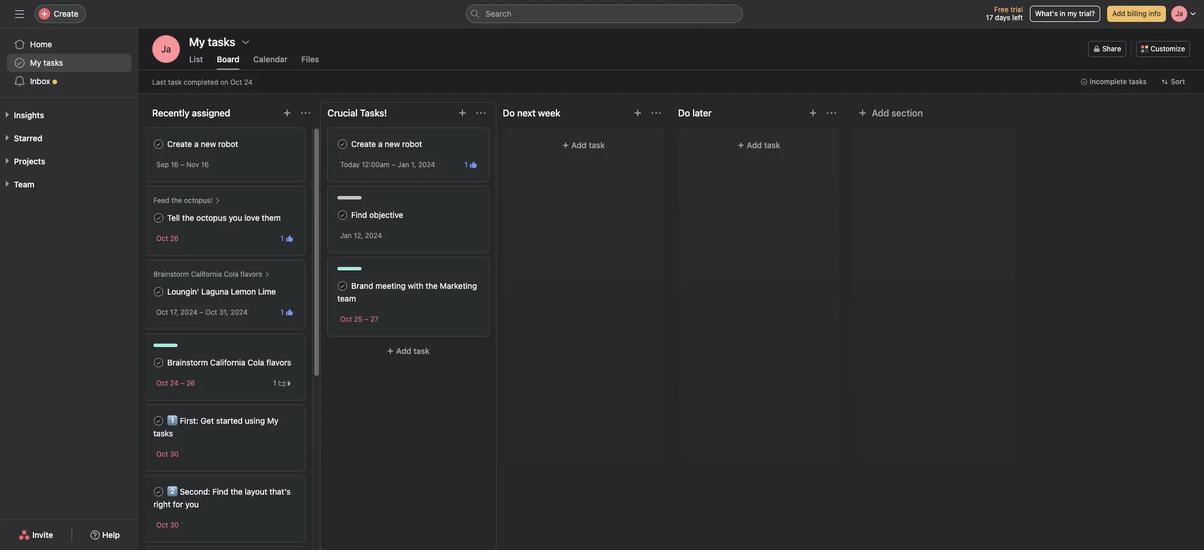 Task type: vqa. For each thing, say whether or not it's contained in the screenshot.
Set
no



Task type: describe. For each thing, give the bounding box(es) containing it.
1 horizontal spatial 26
[[187, 379, 195, 388]]

create for recently assigned
[[167, 139, 192, 149]]

share button
[[1088, 41, 1127, 57]]

27
[[370, 315, 379, 324]]

2024 right 12,
[[365, 231, 382, 240]]

layout
[[245, 487, 267, 497]]

board
[[217, 54, 239, 64]]

completed image up "team"
[[336, 279, 350, 293]]

completed image for completed checkbox over today
[[336, 137, 350, 151]]

them
[[262, 213, 281, 223]]

1 button for brainstorm california cola flavors
[[270, 378, 295, 389]]

with
[[408, 281, 424, 291]]

0 vertical spatial flavors
[[240, 270, 262, 279]]

customize button
[[1136, 41, 1191, 57]]

last
[[152, 78, 166, 86]]

inbox
[[30, 76, 50, 86]]

oct 25 – 27
[[340, 315, 379, 324]]

next week
[[517, 108, 561, 118]]

marketing
[[440, 281, 477, 291]]

task for left add task button
[[414, 346, 430, 356]]

1️⃣
[[167, 416, 178, 426]]

sort
[[1171, 77, 1185, 86]]

create a new robot for recently assigned
[[167, 139, 238, 149]]

0 vertical spatial jan
[[398, 160, 409, 169]]

do later
[[678, 108, 712, 118]]

on
[[220, 78, 228, 86]]

a for recently assigned
[[194, 139, 199, 149]]

starred
[[14, 133, 42, 143]]

add task button for do later
[[685, 135, 833, 156]]

what's
[[1035, 9, 1058, 18]]

oct 30 for tasks
[[156, 450, 179, 459]]

free trial 17 days left
[[986, 5, 1023, 22]]

add for do later add task button
[[747, 140, 762, 150]]

section
[[892, 108, 923, 118]]

2️⃣ second: find the layout that's right for you
[[153, 487, 291, 509]]

completed checkbox left tell
[[152, 211, 166, 225]]

jan 12, 2024 button
[[340, 231, 382, 240]]

using
[[245, 416, 265, 426]]

you inside the 2️⃣ second: find the layout that's right for you
[[185, 500, 199, 509]]

trial
[[1011, 5, 1023, 14]]

0 vertical spatial california
[[191, 270, 222, 279]]

2 16 from the left
[[201, 160, 209, 169]]

the right tell
[[182, 213, 194, 223]]

what's in my trial?
[[1035, 9, 1095, 18]]

completed checkbox up today
[[336, 137, 350, 151]]

completed checkbox up 'right' at bottom left
[[152, 485, 166, 499]]

today 12:00am – jan 1, 2024
[[340, 160, 435, 169]]

tell
[[167, 213, 180, 223]]

add billing info
[[1113, 9, 1161, 18]]

0 vertical spatial brainstorm
[[153, 270, 189, 279]]

incomplete tasks button
[[1076, 74, 1152, 90]]

the inside brand meeting with the marketing team
[[426, 281, 438, 291]]

completed image for completed checkbox over oct 24 – 26 on the bottom of the page
[[152, 356, 166, 370]]

new for recently assigned
[[201, 139, 216, 149]]

help
[[102, 530, 120, 540]]

completed image for completed option corresponding to recently assigned
[[152, 285, 166, 299]]

oct 17, 2024 – oct 31, 2024
[[156, 308, 248, 317]]

show options image
[[241, 37, 250, 47]]

calendar link
[[253, 54, 288, 70]]

oct down 1️⃣
[[156, 450, 168, 459]]

2024 right the 17,
[[180, 308, 198, 317]]

1 16 from the left
[[171, 160, 178, 169]]

oct 26 button
[[156, 234, 179, 243]]

jan 12, 2024
[[340, 231, 382, 240]]

add task image for do next week
[[633, 108, 643, 118]]

completed image for completed option on the left of 1️⃣
[[152, 414, 166, 428]]

do
[[503, 108, 515, 118]]

ja button
[[152, 35, 180, 63]]

sep
[[156, 160, 169, 169]]

completed checkbox for recently assigned
[[152, 285, 166, 299]]

calendar
[[253, 54, 288, 64]]

left
[[1012, 13, 1023, 22]]

1 horizontal spatial 24
[[244, 78, 253, 86]]

– for oct 25 – 27
[[364, 315, 369, 324]]

oct up 1️⃣
[[156, 379, 168, 388]]

help button
[[83, 525, 127, 546]]

objective
[[369, 210, 403, 220]]

25
[[354, 315, 363, 324]]

first:
[[180, 416, 198, 426]]

add task image for crucial tasks!
[[458, 108, 467, 118]]

insights
[[14, 110, 44, 120]]

oct 30 button for right
[[156, 521, 179, 530]]

brand
[[351, 281, 373, 291]]

30 for tasks
[[170, 450, 179, 459]]

oct 30 for right
[[156, 521, 179, 530]]

oct 26
[[156, 234, 179, 243]]

for
[[173, 500, 183, 509]]

second:
[[180, 487, 210, 497]]

share
[[1103, 44, 1121, 53]]

create for crucial tasks!
[[351, 139, 376, 149]]

projects
[[14, 156, 45, 166]]

2️⃣
[[167, 487, 178, 497]]

2024 right 1,
[[418, 160, 435, 169]]

completed checkbox for crucial tasks!
[[336, 279, 350, 293]]

customize
[[1151, 44, 1185, 53]]

hide sidebar image
[[15, 9, 24, 18]]

completed image for crucial tasks!
[[336, 208, 350, 222]]

get
[[201, 416, 214, 426]]

oct down tell
[[156, 234, 168, 243]]

right
[[153, 500, 171, 509]]

feed the octopus!
[[153, 196, 213, 205]]

last task completed on oct 24
[[152, 78, 253, 86]]

home link
[[7, 35, 132, 54]]

in
[[1060, 9, 1066, 18]]

17,
[[170, 308, 179, 317]]

– left 31,
[[199, 308, 204, 317]]

insights button
[[0, 110, 44, 121]]

1 vertical spatial california
[[210, 358, 245, 367]]

tasks for incomplete tasks
[[1129, 77, 1147, 86]]

meeting
[[376, 281, 406, 291]]

create inside dropdown button
[[54, 9, 78, 18]]

board link
[[217, 54, 239, 70]]

1 horizontal spatial find
[[351, 210, 367, 220]]

1 horizontal spatial you
[[229, 213, 242, 223]]

oct down 'right' at bottom left
[[156, 521, 168, 530]]

that's
[[270, 487, 291, 497]]

octopus!
[[184, 196, 213, 205]]

1,
[[411, 160, 416, 169]]

add task for do next week
[[572, 140, 605, 150]]

more section actions image for crucial tasks!
[[476, 108, 486, 118]]

sort button
[[1157, 74, 1191, 90]]

crucial tasks!
[[328, 108, 387, 118]]

incomplete tasks
[[1090, 77, 1147, 86]]



Task type: locate. For each thing, give the bounding box(es) containing it.
robot down recently assigned
[[218, 139, 238, 149]]

16 right sep
[[171, 160, 178, 169]]

files
[[301, 54, 319, 64]]

more section actions image left do later
[[652, 108, 661, 118]]

1 vertical spatial oct 30 button
[[156, 521, 179, 530]]

24
[[244, 78, 253, 86], [170, 379, 179, 388]]

more section actions image for do next week
[[652, 108, 661, 118]]

– left nov
[[180, 160, 184, 169]]

0 vertical spatial brainstorm california cola flavors
[[153, 270, 262, 279]]

brand meeting with the marketing team
[[337, 281, 477, 303]]

add task image for do later
[[809, 108, 818, 118]]

2 vertical spatial tasks
[[153, 429, 173, 438]]

completed image up today
[[336, 137, 350, 151]]

robot for recently assigned
[[218, 139, 238, 149]]

completed image for completed checkbox above sep
[[152, 137, 166, 151]]

brainstorm up oct 24 – 26 on the bottom of the page
[[167, 358, 208, 367]]

1 vertical spatial flavors
[[266, 358, 291, 367]]

0 vertical spatial oct 30
[[156, 450, 179, 459]]

1 vertical spatial 24
[[170, 379, 179, 388]]

0 horizontal spatial more section actions image
[[301, 108, 310, 118]]

sep 16 – nov 16
[[156, 160, 209, 169]]

add task image for recently assigned
[[283, 108, 292, 118]]

you
[[229, 213, 242, 223], [185, 500, 199, 509]]

1 horizontal spatial create
[[167, 139, 192, 149]]

0 horizontal spatial you
[[185, 500, 199, 509]]

free
[[994, 5, 1009, 14]]

more section actions image
[[827, 108, 836, 118]]

completed image up 'right' at bottom left
[[152, 485, 166, 499]]

add billing info button
[[1107, 6, 1166, 22]]

task
[[168, 78, 182, 86], [589, 140, 605, 150], [764, 140, 780, 150], [414, 346, 430, 356]]

completed checkbox up jan 12, 2024 button
[[336, 208, 350, 222]]

– up first:
[[181, 379, 185, 388]]

jan left 1,
[[398, 160, 409, 169]]

– right the 12:00am
[[392, 160, 396, 169]]

0 vertical spatial 24
[[244, 78, 253, 86]]

0 horizontal spatial cola
[[224, 270, 239, 279]]

loungin' laguna lemon lime
[[167, 287, 276, 296]]

add task button for do next week
[[510, 135, 658, 156]]

oct 30 down 'right' at bottom left
[[156, 521, 179, 530]]

the right with
[[426, 281, 438, 291]]

completed image up oct 24 – 26 on the bottom of the page
[[152, 356, 166, 370]]

1 add task image from the left
[[458, 108, 467, 118]]

26
[[170, 234, 179, 243], [187, 379, 195, 388]]

home
[[30, 39, 52, 49]]

1 oct 30 from the top
[[156, 450, 179, 459]]

oct 30 button for tasks
[[156, 450, 179, 459]]

completed image for completed checkbox on top of 'right' at bottom left
[[152, 485, 166, 499]]

completed checkbox left loungin'
[[152, 285, 166, 299]]

recently assigned
[[152, 108, 230, 118]]

feed
[[153, 196, 170, 205]]

completed image up jan 12, 2024 button
[[336, 208, 350, 222]]

0 horizontal spatial flavors
[[240, 270, 262, 279]]

1 button for tell the octopus you love them
[[278, 233, 295, 244]]

2 horizontal spatial more section actions image
[[652, 108, 661, 118]]

2 more section actions image from the left
[[476, 108, 486, 118]]

completed
[[184, 78, 218, 86]]

new for crucial tasks!
[[385, 139, 400, 149]]

ja
[[161, 44, 171, 54]]

24 up 1️⃣
[[170, 379, 179, 388]]

2 new from the left
[[385, 139, 400, 149]]

more section actions image left do at the top of the page
[[476, 108, 486, 118]]

add task image left more section actions icon
[[809, 108, 818, 118]]

billing
[[1128, 9, 1147, 18]]

my
[[30, 58, 41, 67], [267, 416, 278, 426]]

the right feed on the left top of the page
[[171, 196, 182, 205]]

1 vertical spatial 26
[[187, 379, 195, 388]]

octopus
[[196, 213, 227, 223]]

1 button for loungin' laguna lemon lime
[[278, 307, 295, 318]]

oct left the 17,
[[156, 308, 168, 317]]

california down 31,
[[210, 358, 245, 367]]

add task image down calendar link
[[283, 108, 292, 118]]

a
[[194, 139, 199, 149], [378, 139, 383, 149]]

oct 30 button down 1️⃣
[[156, 450, 179, 459]]

info
[[1149, 9, 1161, 18]]

1 horizontal spatial tasks
[[153, 429, 173, 438]]

2 create a new robot from the left
[[351, 139, 422, 149]]

– for today 12:00am – jan 1, 2024
[[392, 160, 396, 169]]

1 30 from the top
[[170, 450, 179, 459]]

0 horizontal spatial a
[[194, 139, 199, 149]]

1 horizontal spatial add task button
[[510, 135, 658, 156]]

1️⃣ first: get started using my tasks
[[153, 416, 278, 438]]

completed image left 1️⃣
[[152, 414, 166, 428]]

new up sep 16 – nov 16
[[201, 139, 216, 149]]

search list box
[[466, 5, 743, 23]]

list link
[[189, 54, 203, 70]]

1 more section actions image from the left
[[301, 108, 310, 118]]

2 oct 30 from the top
[[156, 521, 179, 530]]

search
[[486, 9, 512, 18]]

new
[[201, 139, 216, 149], [385, 139, 400, 149]]

you left love
[[229, 213, 242, 223]]

1 horizontal spatial 16
[[201, 160, 209, 169]]

starred button
[[0, 133, 42, 144]]

projects button
[[0, 156, 45, 167]]

– left 27 on the bottom of the page
[[364, 315, 369, 324]]

0 vertical spatial my
[[30, 58, 41, 67]]

completed checkbox up "team"
[[336, 279, 350, 293]]

lime
[[258, 287, 276, 296]]

tasks right incomplete
[[1129, 77, 1147, 86]]

2 a from the left
[[378, 139, 383, 149]]

files link
[[301, 54, 319, 70]]

find right second:
[[213, 487, 228, 497]]

0 horizontal spatial 24
[[170, 379, 179, 388]]

add task for do later
[[747, 140, 780, 150]]

california
[[191, 270, 222, 279], [210, 358, 245, 367]]

find up 12,
[[351, 210, 367, 220]]

brainstorm california cola flavors down 31,
[[167, 358, 291, 367]]

oct left 31,
[[205, 308, 217, 317]]

california up laguna
[[191, 270, 222, 279]]

a up the 12:00am
[[378, 139, 383, 149]]

2024 right 31,
[[231, 308, 248, 317]]

find objective
[[351, 210, 403, 220]]

1 robot from the left
[[218, 139, 238, 149]]

1 horizontal spatial add task
[[572, 140, 605, 150]]

– for sep 16 – nov 16
[[180, 160, 184, 169]]

30
[[170, 450, 179, 459], [170, 521, 179, 530]]

add inside 'button'
[[872, 108, 889, 118]]

1 horizontal spatial add task image
[[633, 108, 643, 118]]

tasks down 1️⃣
[[153, 429, 173, 438]]

2 horizontal spatial create
[[351, 139, 376, 149]]

create a new robot up the today 12:00am – jan 1, 2024
[[351, 139, 422, 149]]

1 horizontal spatial my
[[267, 416, 278, 426]]

brainstorm up loungin'
[[153, 270, 189, 279]]

started
[[216, 416, 243, 426]]

add task image left do later
[[633, 108, 643, 118]]

26 down tell
[[170, 234, 179, 243]]

the
[[171, 196, 182, 205], [182, 213, 194, 223], [426, 281, 438, 291], [231, 487, 243, 497]]

2 horizontal spatial tasks
[[1129, 77, 1147, 86]]

Completed checkbox
[[336, 279, 350, 293], [152, 285, 166, 299], [152, 414, 166, 428]]

2 add task image from the left
[[633, 108, 643, 118]]

1 horizontal spatial add task image
[[809, 108, 818, 118]]

completed image up sep
[[152, 137, 166, 151]]

0 horizontal spatial 16
[[171, 160, 178, 169]]

30 down 1️⃣
[[170, 450, 179, 459]]

30 for right
[[170, 521, 179, 530]]

1 horizontal spatial robot
[[402, 139, 422, 149]]

my right using
[[267, 416, 278, 426]]

tasks for my tasks
[[43, 58, 63, 67]]

0 horizontal spatial my
[[30, 58, 41, 67]]

completed image left tell
[[152, 211, 166, 225]]

add task button
[[510, 135, 658, 156], [685, 135, 833, 156], [328, 341, 489, 362]]

add section
[[872, 108, 923, 118]]

1 vertical spatial tasks
[[1129, 77, 1147, 86]]

0 horizontal spatial 26
[[170, 234, 179, 243]]

tasks inside 'link'
[[43, 58, 63, 67]]

add task image
[[458, 108, 467, 118], [809, 108, 818, 118]]

0 horizontal spatial tasks
[[43, 58, 63, 67]]

2 oct 30 button from the top
[[156, 521, 179, 530]]

oct 30 down 1️⃣
[[156, 450, 179, 459]]

add task image
[[283, 108, 292, 118], [633, 108, 643, 118]]

1 vertical spatial cola
[[248, 358, 264, 367]]

tasks inside 1️⃣ first: get started using my tasks
[[153, 429, 173, 438]]

0 horizontal spatial jan
[[340, 231, 352, 240]]

0 vertical spatial cola
[[224, 270, 239, 279]]

team
[[14, 179, 34, 189]]

16
[[171, 160, 178, 169], [201, 160, 209, 169]]

1
[[465, 160, 468, 169], [281, 234, 284, 243], [281, 308, 284, 316], [273, 379, 276, 387]]

task for do later add task button
[[764, 140, 780, 150]]

more section actions image down files link
[[301, 108, 310, 118]]

jan
[[398, 160, 409, 169], [340, 231, 352, 240]]

completed image
[[152, 137, 166, 151], [336, 137, 350, 151], [152, 285, 166, 299], [152, 356, 166, 370], [152, 414, 166, 428], [152, 485, 166, 499]]

add for do next week's add task button
[[572, 140, 587, 150]]

create a new robot up nov
[[167, 139, 238, 149]]

16 right nov
[[201, 160, 209, 169]]

1 vertical spatial my
[[267, 416, 278, 426]]

tasks down home on the top left of page
[[43, 58, 63, 67]]

cola
[[224, 270, 239, 279], [248, 358, 264, 367]]

oct 24 – 26
[[156, 379, 195, 388]]

31,
[[219, 308, 229, 317]]

loungin'
[[167, 287, 199, 296]]

more section actions image for recently assigned
[[301, 108, 310, 118]]

1 new from the left
[[201, 139, 216, 149]]

tasks
[[43, 58, 63, 67], [1129, 77, 1147, 86], [153, 429, 173, 438]]

brainstorm
[[153, 270, 189, 279], [167, 358, 208, 367]]

create up sep 16 – nov 16
[[167, 139, 192, 149]]

0 horizontal spatial create
[[54, 9, 78, 18]]

add task image left do at the top of the page
[[458, 108, 467, 118]]

days
[[995, 13, 1011, 22]]

oct 30 button down 'right' at bottom left
[[156, 521, 179, 530]]

0 horizontal spatial find
[[213, 487, 228, 497]]

0 horizontal spatial new
[[201, 139, 216, 149]]

team button
[[0, 179, 34, 190]]

what's in my trial? button
[[1030, 6, 1101, 22]]

1 vertical spatial brainstorm
[[167, 358, 208, 367]]

oct 30 button
[[156, 450, 179, 459], [156, 521, 179, 530]]

lemon
[[231, 287, 256, 296]]

add section button
[[854, 103, 928, 123]]

search button
[[466, 5, 743, 23]]

1 horizontal spatial flavors
[[266, 358, 291, 367]]

completed image for recently assigned
[[152, 211, 166, 225]]

1 vertical spatial 30
[[170, 521, 179, 530]]

the left layout
[[231, 487, 243, 497]]

add for left add task button
[[396, 346, 411, 356]]

0 horizontal spatial add task
[[396, 346, 430, 356]]

completed image left loungin'
[[152, 285, 166, 299]]

create button
[[35, 5, 86, 23]]

incomplete
[[1090, 77, 1127, 86]]

0 horizontal spatial add task button
[[328, 341, 489, 362]]

my tasks
[[189, 35, 235, 48]]

jan left 12,
[[340, 231, 352, 240]]

my tasks link
[[7, 54, 132, 72]]

0 vertical spatial find
[[351, 210, 367, 220]]

24 right on
[[244, 78, 253, 86]]

1 oct 30 button from the top
[[156, 450, 179, 459]]

my up inbox
[[30, 58, 41, 67]]

Completed checkbox
[[152, 137, 166, 151], [336, 137, 350, 151], [336, 208, 350, 222], [152, 211, 166, 225], [152, 356, 166, 370], [152, 485, 166, 499]]

love
[[244, 213, 260, 223]]

1 horizontal spatial jan
[[398, 160, 409, 169]]

1 create a new robot from the left
[[167, 139, 238, 149]]

2 robot from the left
[[402, 139, 422, 149]]

trial?
[[1079, 9, 1095, 18]]

0 vertical spatial oct 30 button
[[156, 450, 179, 459]]

0 vertical spatial 30
[[170, 450, 179, 459]]

1 vertical spatial find
[[213, 487, 228, 497]]

1 horizontal spatial new
[[385, 139, 400, 149]]

1 vertical spatial jan
[[340, 231, 352, 240]]

2024
[[418, 160, 435, 169], [365, 231, 382, 240], [180, 308, 198, 317], [231, 308, 248, 317]]

26 up first:
[[187, 379, 195, 388]]

1 a from the left
[[194, 139, 199, 149]]

tell the octopus you love them
[[167, 213, 281, 223]]

1 horizontal spatial create a new robot
[[351, 139, 422, 149]]

2 30 from the top
[[170, 521, 179, 530]]

0 horizontal spatial robot
[[218, 139, 238, 149]]

completed checkbox left 1️⃣
[[152, 414, 166, 428]]

list
[[189, 54, 203, 64]]

2 add task image from the left
[[809, 108, 818, 118]]

find inside the 2️⃣ second: find the layout that's right for you
[[213, 487, 228, 497]]

do next week
[[503, 108, 561, 118]]

brainstorm california cola flavors up laguna
[[153, 270, 262, 279]]

you down second:
[[185, 500, 199, 509]]

more section actions image
[[301, 108, 310, 118], [476, 108, 486, 118], [652, 108, 661, 118]]

my inside 1️⃣ first: get started using my tasks
[[267, 416, 278, 426]]

3 more section actions image from the left
[[652, 108, 661, 118]]

the inside the 2️⃣ second: find the layout that's right for you
[[231, 487, 243, 497]]

0 horizontal spatial add task image
[[458, 108, 467, 118]]

30 down 'for'
[[170, 521, 179, 530]]

robot up 1,
[[402, 139, 422, 149]]

a up nov
[[194, 139, 199, 149]]

1 horizontal spatial more section actions image
[[476, 108, 486, 118]]

task for do next week's add task button
[[589, 140, 605, 150]]

invite button
[[11, 525, 61, 546]]

oct
[[230, 78, 242, 86], [156, 234, 168, 243], [156, 308, 168, 317], [205, 308, 217, 317], [340, 315, 352, 324], [156, 379, 168, 388], [156, 450, 168, 459], [156, 521, 168, 530]]

2 horizontal spatial add task button
[[685, 135, 833, 156]]

create up home link
[[54, 9, 78, 18]]

global element
[[0, 28, 138, 97]]

create a new robot for crucial tasks!
[[351, 139, 422, 149]]

– for oct 24 – 26
[[181, 379, 185, 388]]

a for crucial tasks!
[[378, 139, 383, 149]]

0 vertical spatial 26
[[170, 234, 179, 243]]

find
[[351, 210, 367, 220], [213, 487, 228, 497]]

12,
[[354, 231, 363, 240]]

2 horizontal spatial add task
[[747, 140, 780, 150]]

oct right on
[[230, 78, 242, 86]]

12:00am
[[362, 160, 390, 169]]

completed checkbox up oct 24 – 26 on the bottom of the page
[[152, 356, 166, 370]]

1 horizontal spatial cola
[[248, 358, 264, 367]]

create up the 12:00am
[[351, 139, 376, 149]]

new up the today 12:00am – jan 1, 2024
[[385, 139, 400, 149]]

1 add task image from the left
[[283, 108, 292, 118]]

1 vertical spatial you
[[185, 500, 199, 509]]

1 horizontal spatial a
[[378, 139, 383, 149]]

0 horizontal spatial add task image
[[283, 108, 292, 118]]

completed image
[[336, 208, 350, 222], [152, 211, 166, 225], [336, 279, 350, 293]]

oct left 25
[[340, 315, 352, 324]]

1 vertical spatial brainstorm california cola flavors
[[167, 358, 291, 367]]

0 horizontal spatial create a new robot
[[167, 139, 238, 149]]

1 vertical spatial oct 30
[[156, 521, 179, 530]]

robot for crucial tasks!
[[402, 139, 422, 149]]

0 vertical spatial you
[[229, 213, 242, 223]]

add for add section 'button'
[[872, 108, 889, 118]]

my inside 'link'
[[30, 58, 41, 67]]

invite
[[32, 530, 53, 540]]

completed checkbox up sep
[[152, 137, 166, 151]]

tasks inside 'dropdown button'
[[1129, 77, 1147, 86]]

today
[[340, 160, 360, 169]]

0 vertical spatial tasks
[[43, 58, 63, 67]]



